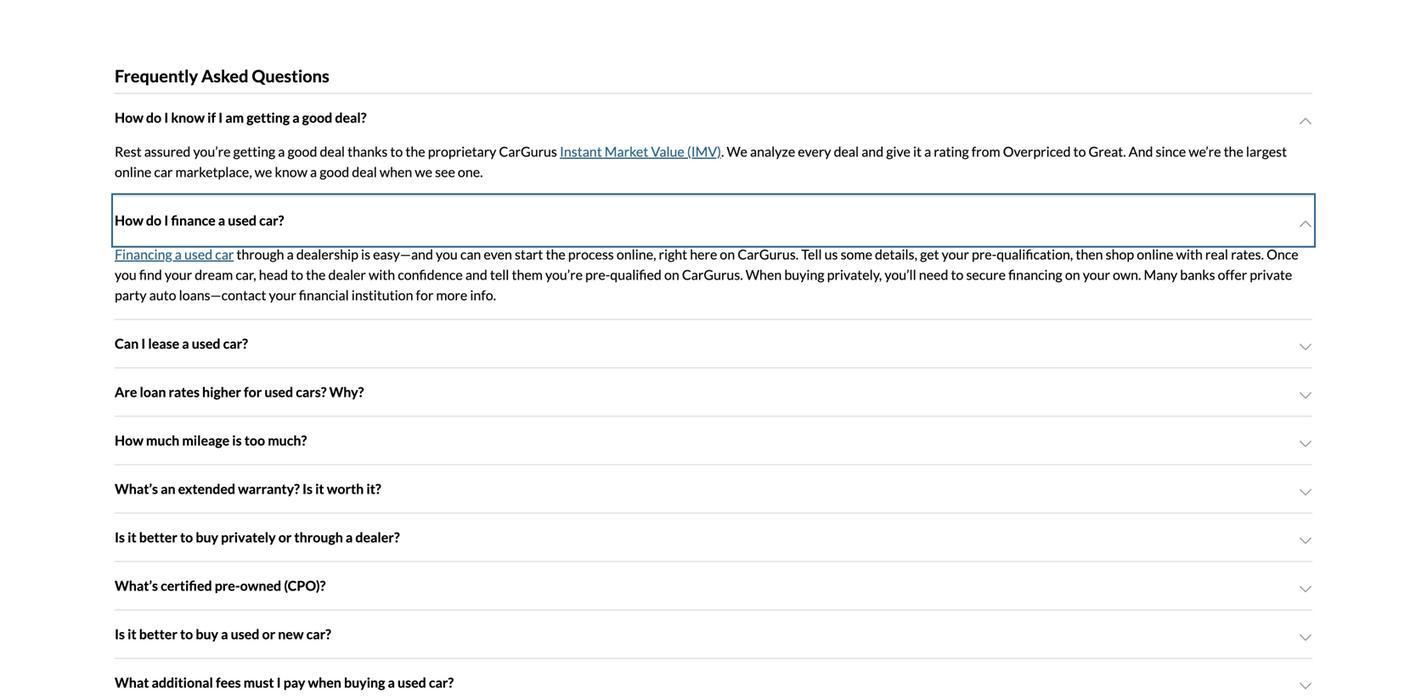 Task type: describe. For each thing, give the bounding box(es) containing it.
1 vertical spatial getting
[[233, 143, 275, 160]]

great.
[[1089, 143, 1126, 160]]

pre- inside dropdown button
[[215, 577, 240, 594]]

confidence
[[398, 266, 463, 283]]

chevron down image for dealer?
[[1299, 534, 1313, 548]]

how for how do i finance a used car?
[[115, 212, 143, 229]]

what's for what's certified pre-owned (cpo)?
[[115, 577, 158, 594]]

head
[[259, 266, 288, 283]]

do for finance
[[146, 212, 162, 229]]

1 horizontal spatial on
[[720, 246, 735, 263]]

rest assured you're getting a good deal thanks to the proprietary cargurus instant market value (imv)
[[115, 143, 721, 160]]

good inside . we analyze every deal and give it a rating from overpriced to great. and since we're the largest online car marketplace, we know a good deal when we see one.
[[320, 164, 349, 180]]

0 horizontal spatial you
[[115, 266, 137, 283]]

new
[[278, 626, 304, 642]]

1 horizontal spatial deal
[[352, 164, 377, 180]]

fees
[[216, 674, 241, 691]]

instant
[[560, 143, 602, 160]]

for inside through a dealership is easy—and you can even start the process online, right here on cargurus. tell us some details, get your pre-qualification, then shop online with real rates. once you find your dream car, head to the dealer with confidence and tell them you're pre-qualified on cargurus. when buying privately, you'll need to secure financing on your own. many banks offer private party auto loans—contact your financial institution for more info.
[[416, 287, 434, 303]]

info.
[[470, 287, 496, 303]]

the up "financial"
[[306, 266, 326, 283]]

and
[[1129, 143, 1153, 160]]

chevron down image inside what's certified pre-owned (cpo)? dropdown button
[[1299, 582, 1313, 596]]

some
[[841, 246, 873, 263]]

a inside is it better to buy privately or through a dealer? dropdown button
[[346, 529, 353, 545]]

worth
[[327, 480, 364, 497]]

easy—and
[[373, 246, 433, 263]]

privately,
[[827, 266, 882, 283]]

chevron down image inside the how do i finance a used car? dropdown button
[[1299, 217, 1313, 231]]

banks
[[1180, 266, 1215, 283]]

dealer
[[328, 266, 366, 283]]

i up 'assured' on the top left of page
[[164, 109, 168, 126]]

assured
[[144, 143, 191, 160]]

what additional fees must i pay when buying a used car? button
[[115, 659, 1313, 700]]

2 horizontal spatial on
[[1065, 266, 1080, 283]]

warranty?
[[238, 480, 300, 497]]

how for how much mileage is too much?
[[115, 432, 143, 449]]

how much mileage is too much?
[[115, 432, 307, 449]]

chevron down image for car?
[[1299, 631, 1313, 644]]

1 vertical spatial cargurus.
[[682, 266, 743, 283]]

0 vertical spatial cargurus.
[[738, 246, 799, 263]]

mileage
[[182, 432, 230, 449]]

much?
[[268, 432, 307, 449]]

to down certified
[[180, 626, 193, 642]]

car,
[[236, 266, 256, 283]]

dealer?
[[355, 529, 400, 545]]

auto
[[149, 287, 176, 303]]

value
[[651, 143, 685, 160]]

you'll
[[885, 266, 917, 283]]

is for dealership
[[361, 246, 371, 263]]

how much mileage is too much? button
[[115, 417, 1313, 464]]

is for mileage
[[232, 432, 242, 449]]

i right can
[[141, 335, 146, 352]]

too
[[244, 432, 265, 449]]

better for is it better to buy a used or new car?
[[139, 626, 177, 642]]

online inside . we analyze every deal and give it a rating from overpriced to great. and since we're the largest online car marketplace, we know a good deal when we see one.
[[115, 164, 151, 180]]

how do i know if i am getting a good deal? button
[[115, 94, 1313, 141]]

frequently
[[115, 66, 198, 86]]

chevron down image for why?
[[1299, 389, 1313, 402]]

additional
[[152, 674, 213, 691]]

getting inside dropdown button
[[247, 109, 290, 126]]

market
[[605, 143, 649, 160]]

and inside through a dealership is easy—and you can even start the process online, right here on cargurus. tell us some details, get your pre-qualification, then shop online with real rates. once you find your dream car, head to the dealer with confidence and tell them you're pre-qualified on cargurus. when buying privately, you'll need to secure financing on your own. many banks offer private party auto loans—contact your financial institution for more info.
[[465, 266, 488, 283]]

is it better to buy privately or through a dealer? button
[[115, 514, 1313, 561]]

we
[[727, 143, 748, 160]]

chevron down image for buying
[[1299, 679, 1313, 693]]

rating
[[934, 143, 969, 160]]

your down then
[[1083, 266, 1110, 283]]

overpriced
[[1003, 143, 1071, 160]]

even
[[484, 246, 512, 263]]

get
[[920, 246, 939, 263]]

know inside . we analyze every deal and give it a rating from overpriced to great. and since we're the largest online car marketplace, we know a good deal when we see one.
[[275, 164, 308, 180]]

process
[[568, 246, 614, 263]]

when inside what additional fees must i pay when buying a used car? dropdown button
[[308, 674, 341, 691]]

can
[[115, 335, 139, 352]]

better for is it better to buy privately or through a dealer?
[[139, 529, 177, 545]]

chevron down image inside how much mileage is too much? dropdown button
[[1299, 437, 1313, 451]]

own.
[[1113, 266, 1141, 283]]

the inside . we analyze every deal and give it a rating from overpriced to great. and since we're the largest online car marketplace, we know a good deal when we see one.
[[1224, 143, 1244, 160]]

i left pay
[[277, 674, 281, 691]]

are
[[115, 384, 137, 400]]

0 horizontal spatial deal
[[320, 143, 345, 160]]

why?
[[329, 384, 364, 400]]

need
[[919, 266, 949, 283]]

your down financing a used car
[[165, 266, 192, 283]]

good inside dropdown button
[[302, 109, 332, 126]]

. we analyze every deal and give it a rating from overpriced to great. and since we're the largest online car marketplace, we know a good deal when we see one.
[[115, 143, 1287, 180]]

a inside can i lease a used car? dropdown button
[[182, 335, 189, 352]]

to right need
[[951, 266, 964, 283]]

qualification,
[[997, 246, 1073, 263]]

start
[[515, 246, 543, 263]]

it?
[[367, 480, 381, 497]]

asked
[[201, 66, 249, 86]]

(imv)
[[687, 143, 721, 160]]

1 vertical spatial good
[[288, 143, 317, 160]]

financing
[[115, 246, 172, 263]]

since
[[1156, 143, 1186, 160]]

secure
[[966, 266, 1006, 283]]

see
[[435, 164, 455, 180]]

i left finance
[[164, 212, 168, 229]]

owned
[[240, 577, 281, 594]]

loan
[[140, 384, 166, 400]]

one.
[[458, 164, 483, 180]]

marketplace,
[[175, 164, 252, 180]]

1 horizontal spatial you
[[436, 246, 458, 263]]

them
[[512, 266, 543, 283]]

i right if
[[218, 109, 223, 126]]

0 horizontal spatial on
[[664, 266, 680, 283]]

a inside the how do i finance a used car? dropdown button
[[218, 212, 225, 229]]

1 horizontal spatial or
[[278, 529, 292, 545]]

chevron down image inside can i lease a used car? dropdown button
[[1299, 340, 1313, 354]]

2 horizontal spatial deal
[[834, 143, 859, 160]]

cars?
[[296, 384, 327, 400]]

certified
[[161, 577, 212, 594]]

for inside dropdown button
[[244, 384, 262, 400]]

is it better to buy privately or through a dealer?
[[115, 529, 400, 545]]

find
[[139, 266, 162, 283]]

to right thanks
[[390, 143, 403, 160]]

real
[[1206, 246, 1229, 263]]

1 vertical spatial with
[[369, 266, 395, 283]]

financial
[[299, 287, 349, 303]]

is for is it better to buy privately or through a dealer?
[[115, 529, 125, 545]]

what
[[115, 674, 149, 691]]

us
[[825, 246, 838, 263]]

0 horizontal spatial or
[[262, 626, 275, 642]]

when
[[746, 266, 782, 283]]

to right head at the top of the page
[[291, 266, 303, 283]]



Task type: locate. For each thing, give the bounding box(es) containing it.
when right pay
[[308, 674, 341, 691]]

used
[[228, 212, 257, 229], [184, 246, 213, 263], [192, 335, 221, 352], [265, 384, 293, 400], [231, 626, 259, 642], [398, 674, 426, 691]]

is inside through a dealership is easy—and you can even start the process online, right here on cargurus. tell us some details, get your pre-qualification, then shop online with real rates. once you find your dream car, head to the dealer with confidence and tell them you're pre-qualified on cargurus. when buying privately, you'll need to secure financing on your own. many banks offer private party auto loans—contact your financial institution for more info.
[[361, 246, 371, 263]]

0 horizontal spatial is
[[232, 432, 242, 449]]

pre-
[[972, 246, 997, 263], [585, 266, 610, 283], [215, 577, 240, 594]]

you're inside through a dealership is easy—and you can even start the process online, right here on cargurus. tell us some details, get your pre-qualification, then shop online with real rates. once you find your dream car, head to the dealer with confidence and tell them you're pre-qualified on cargurus. when buying privately, you'll need to secure financing on your own. many banks offer private party auto loans—contact your financial institution for more info.
[[545, 266, 583, 283]]

on right here
[[720, 246, 735, 263]]

0 horizontal spatial through
[[237, 246, 284, 263]]

1 chevron down image from the top
[[1299, 114, 1313, 128]]

0 vertical spatial buying
[[785, 266, 825, 283]]

chevron down image for it?
[[1299, 486, 1313, 499]]

is it better to buy a used or new car? button
[[115, 610, 1313, 658]]

how for how do i know if i am getting a good deal?
[[115, 109, 143, 126]]

financing a used car link
[[115, 246, 234, 263]]

know down how do i know if i am getting a good deal?
[[275, 164, 308, 180]]

1 horizontal spatial when
[[380, 164, 412, 180]]

1 vertical spatial car
[[215, 246, 234, 263]]

0 vertical spatial pre-
[[972, 246, 997, 263]]

1 do from the top
[[146, 109, 162, 126]]

do for know
[[146, 109, 162, 126]]

can i lease a used car?
[[115, 335, 248, 352]]

2 vertical spatial good
[[320, 164, 349, 180]]

on down right
[[664, 266, 680, 283]]

chevron down image inside what additional fees must i pay when buying a used car? dropdown button
[[1299, 679, 1313, 693]]

1 vertical spatial you're
[[545, 266, 583, 283]]

cargurus.
[[738, 246, 799, 263], [682, 266, 743, 283]]

buy
[[196, 529, 218, 545], [196, 626, 218, 642]]

1 horizontal spatial we
[[415, 164, 433, 180]]

what's for what's an extended warranty? is it worth it?
[[115, 480, 158, 497]]

questions
[[252, 66, 329, 86]]

pre- right certified
[[215, 577, 240, 594]]

or right the privately
[[278, 529, 292, 545]]

1 horizontal spatial for
[[416, 287, 434, 303]]

is inside dropdown button
[[232, 432, 242, 449]]

car down 'assured' on the top left of page
[[154, 164, 173, 180]]

how
[[115, 109, 143, 126], [115, 212, 143, 229], [115, 432, 143, 449]]

1 horizontal spatial with
[[1176, 246, 1203, 263]]

buy left the privately
[[196, 529, 218, 545]]

you're down process
[[545, 266, 583, 283]]

give
[[886, 143, 911, 160]]

0 horizontal spatial and
[[465, 266, 488, 283]]

a inside through a dealership is easy—and you can even start the process online, right here on cargurus. tell us some details, get your pre-qualification, then shop online with real rates. once you find your dream car, head to the dealer with confidence and tell them you're pre-qualified on cargurus. when buying privately, you'll need to secure financing on your own. many banks offer private party auto loans—contact your financial institution for more info.
[[287, 246, 294, 263]]

you
[[436, 246, 458, 263], [115, 266, 137, 283]]

buy inside is it better to buy privately or through a dealer? dropdown button
[[196, 529, 218, 545]]

can
[[460, 246, 481, 263]]

1 vertical spatial online
[[1137, 246, 1174, 263]]

through
[[237, 246, 284, 263], [294, 529, 343, 545]]

from
[[972, 143, 1001, 160]]

you up the party
[[115, 266, 137, 283]]

analyze
[[750, 143, 795, 160]]

a inside what additional fees must i pay when buying a used car? dropdown button
[[388, 674, 395, 691]]

1 horizontal spatial is
[[361, 246, 371, 263]]

deal right 'every'
[[834, 143, 859, 160]]

qualified
[[610, 266, 662, 283]]

getting right the am
[[247, 109, 290, 126]]

1 what's from the top
[[115, 480, 158, 497]]

car up dream
[[215, 246, 234, 263]]

buying right pay
[[344, 674, 385, 691]]

0 vertical spatial is
[[302, 480, 313, 497]]

thanks
[[348, 143, 388, 160]]

once
[[1267, 246, 1299, 263]]

is for is it better to buy a used or new car?
[[115, 626, 125, 642]]

1 vertical spatial when
[[308, 674, 341, 691]]

buy for a
[[196, 626, 218, 642]]

1 vertical spatial for
[[244, 384, 262, 400]]

0 vertical spatial you're
[[193, 143, 231, 160]]

1 vertical spatial you
[[115, 266, 137, 283]]

instant market value (imv) link
[[560, 143, 721, 160]]

1 how from the top
[[115, 109, 143, 126]]

1 vertical spatial and
[[465, 266, 488, 283]]

0 vertical spatial is
[[361, 246, 371, 263]]

largest
[[1246, 143, 1287, 160]]

2 do from the top
[[146, 212, 162, 229]]

2 horizontal spatial pre-
[[972, 246, 997, 263]]

1 vertical spatial buy
[[196, 626, 218, 642]]

2 chevron down image from the top
[[1299, 389, 1313, 402]]

when inside . we analyze every deal and give it a rating from overpriced to great. and since we're the largest online car marketplace, we know a good deal when we see one.
[[380, 164, 412, 180]]

1 horizontal spatial buying
[[785, 266, 825, 283]]

0 vertical spatial getting
[[247, 109, 290, 126]]

it
[[913, 143, 922, 160], [315, 480, 324, 497], [128, 529, 136, 545], [128, 626, 136, 642]]

2 buy from the top
[[196, 626, 218, 642]]

0 vertical spatial what's
[[115, 480, 158, 497]]

many
[[1144, 266, 1178, 283]]

extended
[[178, 480, 235, 497]]

2 better from the top
[[139, 626, 177, 642]]

0 vertical spatial do
[[146, 109, 162, 126]]

is up "dealer"
[[361, 246, 371, 263]]

1 vertical spatial what's
[[115, 577, 158, 594]]

how left 'much'
[[115, 432, 143, 449]]

pay
[[284, 674, 305, 691]]

do up 'assured' on the top left of page
[[146, 109, 162, 126]]

1 vertical spatial better
[[139, 626, 177, 642]]

your down head at the top of the page
[[269, 287, 296, 303]]

1 horizontal spatial know
[[275, 164, 308, 180]]

how do i finance a used car?
[[115, 212, 284, 229]]

0 vertical spatial you
[[436, 246, 458, 263]]

0 vertical spatial online
[[115, 164, 151, 180]]

chevron down image inside how do i know if i am getting a good deal? dropdown button
[[1299, 114, 1313, 128]]

1 vertical spatial how
[[115, 212, 143, 229]]

offer
[[1218, 266, 1247, 283]]

good left deal?
[[302, 109, 332, 126]]

pre- up secure at the top right of page
[[972, 246, 997, 263]]

it inside . we analyze every deal and give it a rating from overpriced to great. and since we're the largest online car marketplace, we know a good deal when we see one.
[[913, 143, 922, 160]]

you left can
[[436, 246, 458, 263]]

3 chevron down image from the top
[[1299, 437, 1313, 451]]

financing
[[1009, 266, 1063, 283]]

financing a used car
[[115, 246, 234, 263]]

for down confidence
[[416, 287, 434, 303]]

or left the new
[[262, 626, 275, 642]]

1 horizontal spatial car
[[215, 246, 234, 263]]

am
[[225, 109, 244, 126]]

1 vertical spatial pre-
[[585, 266, 610, 283]]

when down rest assured you're getting a good deal thanks to the proprietary cargurus instant market value (imv)
[[380, 164, 412, 180]]

pre- down process
[[585, 266, 610, 283]]

to
[[390, 143, 403, 160], [1074, 143, 1086, 160], [291, 266, 303, 283], [951, 266, 964, 283], [180, 529, 193, 545], [180, 626, 193, 642]]

1 horizontal spatial and
[[862, 143, 884, 160]]

on
[[720, 246, 735, 263], [664, 266, 680, 283], [1065, 266, 1080, 283]]

through inside dropdown button
[[294, 529, 343, 545]]

0 vertical spatial or
[[278, 529, 292, 545]]

0 horizontal spatial when
[[308, 674, 341, 691]]

good left thanks
[[288, 143, 317, 160]]

cargurus
[[499, 143, 557, 160]]

institution
[[352, 287, 413, 303]]

0 vertical spatial car
[[154, 164, 173, 180]]

better up additional
[[139, 626, 177, 642]]

(cpo)?
[[284, 577, 326, 594]]

private
[[1250, 266, 1293, 283]]

lease
[[148, 335, 179, 352]]

for
[[416, 287, 434, 303], [244, 384, 262, 400]]

how up financing on the top left
[[115, 212, 143, 229]]

1 vertical spatial or
[[262, 626, 275, 642]]

0 vertical spatial when
[[380, 164, 412, 180]]

what's left certified
[[115, 577, 158, 594]]

know inside dropdown button
[[171, 109, 205, 126]]

3 chevron down image from the top
[[1299, 486, 1313, 499]]

online inside through a dealership is easy—and you can even start the process online, right here on cargurus. tell us some details, get your pre-qualification, then shop online with real rates. once you find your dream car, head to the dealer with confidence and tell them you're pre-qualified on cargurus. when buying privately, you'll need to secure financing on your own. many banks offer private party auto loans—contact your financial institution for more info.
[[1137, 246, 1174, 263]]

right
[[659, 246, 688, 263]]

the left proprietary
[[406, 143, 425, 160]]

a inside is it better to buy a used or new car? dropdown button
[[221, 626, 228, 642]]

0 horizontal spatial we
[[255, 164, 272, 180]]

chevron down image inside what's an extended warranty? is it worth it? dropdown button
[[1299, 486, 1313, 499]]

a
[[292, 109, 300, 126], [278, 143, 285, 160], [925, 143, 931, 160], [310, 164, 317, 180], [218, 212, 225, 229], [175, 246, 182, 263], [287, 246, 294, 263], [182, 335, 189, 352], [346, 529, 353, 545], [221, 626, 228, 642], [388, 674, 395, 691]]

through inside through a dealership is easy—and you can even start the process online, right here on cargurus. tell us some details, get your pre-qualification, then shop online with real rates. once you find your dream car, head to the dealer with confidence and tell them you're pre-qualified on cargurus. when buying privately, you'll need to secure financing on your own. many banks offer private party auto loans—contact your financial institution for more info.
[[237, 246, 284, 263]]

deal left thanks
[[320, 143, 345, 160]]

1 horizontal spatial you're
[[545, 266, 583, 283]]

chevron down image
[[1299, 114, 1313, 128], [1299, 340, 1313, 354], [1299, 437, 1313, 451], [1299, 534, 1313, 548], [1299, 631, 1313, 644]]

know left if
[[171, 109, 205, 126]]

2 vertical spatial how
[[115, 432, 143, 449]]

through a dealership is easy—and you can even start the process online, right here on cargurus. tell us some details, get your pre-qualification, then shop online with real rates. once you find your dream car, head to the dealer with confidence and tell them you're pre-qualified on cargurus. when buying privately, you'll need to secure financing on your own. many banks offer private party auto loans—contact your financial institution for more info.
[[115, 246, 1299, 303]]

what's certified pre-owned (cpo)?
[[115, 577, 326, 594]]

with up institution
[[369, 266, 395, 283]]

0 vertical spatial better
[[139, 529, 177, 545]]

chevron down image inside the are loan rates higher for used cars? why? dropdown button
[[1299, 389, 1313, 402]]

on down then
[[1065, 266, 1080, 283]]

is it better to buy a used or new car?
[[115, 626, 331, 642]]

0 vertical spatial good
[[302, 109, 332, 126]]

dream
[[195, 266, 233, 283]]

5 chevron down image from the top
[[1299, 631, 1313, 644]]

we right marketplace, at the left
[[255, 164, 272, 180]]

0 horizontal spatial know
[[171, 109, 205, 126]]

5 chevron down image from the top
[[1299, 679, 1313, 693]]

chevron down image inside is it better to buy privately or through a dealer? dropdown button
[[1299, 534, 1313, 548]]

tell
[[490, 266, 509, 283]]

2 we from the left
[[415, 164, 433, 180]]

1 horizontal spatial through
[[294, 529, 343, 545]]

1 vertical spatial is
[[115, 529, 125, 545]]

and
[[862, 143, 884, 160], [465, 266, 488, 283]]

0 horizontal spatial for
[[244, 384, 262, 400]]

deal?
[[335, 109, 367, 126]]

buy down 'what's certified pre-owned (cpo)?'
[[196, 626, 218, 642]]

cargurus. up when
[[738, 246, 799, 263]]

rates
[[169, 384, 200, 400]]

chevron down image
[[1299, 217, 1313, 231], [1299, 389, 1313, 402], [1299, 486, 1313, 499], [1299, 582, 1313, 596], [1299, 679, 1313, 693]]

0 vertical spatial know
[[171, 109, 205, 126]]

buying inside dropdown button
[[344, 674, 385, 691]]

when
[[380, 164, 412, 180], [308, 674, 341, 691]]

1 horizontal spatial pre-
[[585, 266, 610, 283]]

what's left an
[[115, 480, 158, 497]]

online
[[115, 164, 151, 180], [1137, 246, 1174, 263]]

buy for privately
[[196, 529, 218, 545]]

for right higher
[[244, 384, 262, 400]]

we down rest assured you're getting a good deal thanks to the proprietary cargurus instant market value (imv)
[[415, 164, 433, 180]]

your right get
[[942, 246, 969, 263]]

2 vertical spatial is
[[115, 626, 125, 642]]

are loan rates higher for used cars? why?
[[115, 384, 364, 400]]

deal
[[320, 143, 345, 160], [834, 143, 859, 160], [352, 164, 377, 180]]

2 how from the top
[[115, 212, 143, 229]]

2 chevron down image from the top
[[1299, 340, 1313, 354]]

0 vertical spatial and
[[862, 143, 884, 160]]

0 horizontal spatial pre-
[[215, 577, 240, 594]]

how do i finance a used car? button
[[115, 197, 1313, 244]]

chevron down image inside is it better to buy a used or new car? dropdown button
[[1299, 631, 1313, 644]]

and down can
[[465, 266, 488, 283]]

an
[[161, 480, 176, 497]]

0 horizontal spatial you're
[[193, 143, 231, 160]]

chevron down image for good
[[1299, 114, 1313, 128]]

1 vertical spatial is
[[232, 432, 242, 449]]

higher
[[202, 384, 241, 400]]

the right we're
[[1224, 143, 1244, 160]]

what's certified pre-owned (cpo)? button
[[115, 562, 1313, 610]]

rates.
[[1231, 246, 1264, 263]]

1 vertical spatial do
[[146, 212, 162, 229]]

buying down the tell
[[785, 266, 825, 283]]

are loan rates higher for used cars? why? button
[[115, 368, 1313, 416]]

1 vertical spatial through
[[294, 529, 343, 545]]

online,
[[617, 246, 656, 263]]

details,
[[875, 246, 918, 263]]

1 better from the top
[[139, 529, 177, 545]]

0 horizontal spatial with
[[369, 266, 395, 283]]

0 vertical spatial how
[[115, 109, 143, 126]]

0 horizontal spatial online
[[115, 164, 151, 180]]

must
[[244, 674, 274, 691]]

0 horizontal spatial car
[[154, 164, 173, 180]]

to inside . we analyze every deal and give it a rating from overpriced to great. and since we're the largest online car marketplace, we know a good deal when we see one.
[[1074, 143, 1086, 160]]

4 chevron down image from the top
[[1299, 582, 1313, 596]]

frequently asked questions
[[115, 66, 329, 86]]

party
[[115, 287, 147, 303]]

online down rest
[[115, 164, 151, 180]]

0 vertical spatial for
[[416, 287, 434, 303]]

a inside how do i know if i am getting a good deal? dropdown button
[[292, 109, 300, 126]]

0 vertical spatial through
[[237, 246, 284, 263]]

is left too
[[232, 432, 242, 449]]

1 buy from the top
[[196, 529, 218, 545]]

2 what's from the top
[[115, 577, 158, 594]]

getting down how do i know if i am getting a good deal?
[[233, 143, 275, 160]]

online up many at the right top
[[1137, 246, 1174, 263]]

and inside . we analyze every deal and give it a rating from overpriced to great. and since we're the largest online car marketplace, we know a good deal when we see one.
[[862, 143, 884, 160]]

you're up marketplace, at the left
[[193, 143, 231, 160]]

finance
[[171, 212, 216, 229]]

with up banks
[[1176, 246, 1203, 263]]

1 vertical spatial know
[[275, 164, 308, 180]]

or
[[278, 529, 292, 545], [262, 626, 275, 642]]

0 vertical spatial buy
[[196, 529, 218, 545]]

to up certified
[[180, 529, 193, 545]]

car?
[[259, 212, 284, 229], [223, 335, 248, 352], [306, 626, 331, 642], [429, 674, 454, 691]]

good
[[302, 109, 332, 126], [288, 143, 317, 160], [320, 164, 349, 180]]

and left give
[[862, 143, 884, 160]]

rest
[[115, 143, 142, 160]]

cargurus. down here
[[682, 266, 743, 283]]

1 chevron down image from the top
[[1299, 217, 1313, 231]]

0 vertical spatial with
[[1176, 246, 1203, 263]]

0 horizontal spatial buying
[[344, 674, 385, 691]]

car inside . we analyze every deal and give it a rating from overpriced to great. and since we're the largest online car marketplace, we know a good deal when we see one.
[[154, 164, 173, 180]]

how do i know if i am getting a good deal?
[[115, 109, 367, 126]]

2 vertical spatial pre-
[[215, 577, 240, 594]]

buying inside through a dealership is easy—and you can even start the process online, right here on cargurus. tell us some details, get your pre-qualification, then shop online with real rates. once you find your dream car, head to the dealer with confidence and tell them you're pre-qualified on cargurus. when buying privately, you'll need to secure financing on your own. many banks offer private party auto loans—contact your financial institution for more info.
[[785, 266, 825, 283]]

1 we from the left
[[255, 164, 272, 180]]

good down thanks
[[320, 164, 349, 180]]

through up head at the top of the page
[[237, 246, 284, 263]]

privately
[[221, 529, 276, 545]]

do up financing on the top left
[[146, 212, 162, 229]]

1 vertical spatial buying
[[344, 674, 385, 691]]

can i lease a used car? button
[[115, 320, 1313, 367]]

how up rest
[[115, 109, 143, 126]]

1 horizontal spatial online
[[1137, 246, 1174, 263]]

.
[[721, 143, 724, 160]]

we
[[255, 164, 272, 180], [415, 164, 433, 180]]

if
[[207, 109, 216, 126]]

deal down thanks
[[352, 164, 377, 180]]

the right start
[[546, 246, 566, 263]]

through up (cpo)?
[[294, 529, 343, 545]]

better down an
[[139, 529, 177, 545]]

tell
[[801, 246, 822, 263]]

3 how from the top
[[115, 432, 143, 449]]

buy inside is it better to buy a used or new car? dropdown button
[[196, 626, 218, 642]]

to left great.
[[1074, 143, 1086, 160]]

4 chevron down image from the top
[[1299, 534, 1313, 548]]



Task type: vqa. For each thing, say whether or not it's contained in the screenshot.
What additional fees must I pay when buying a used car?
yes



